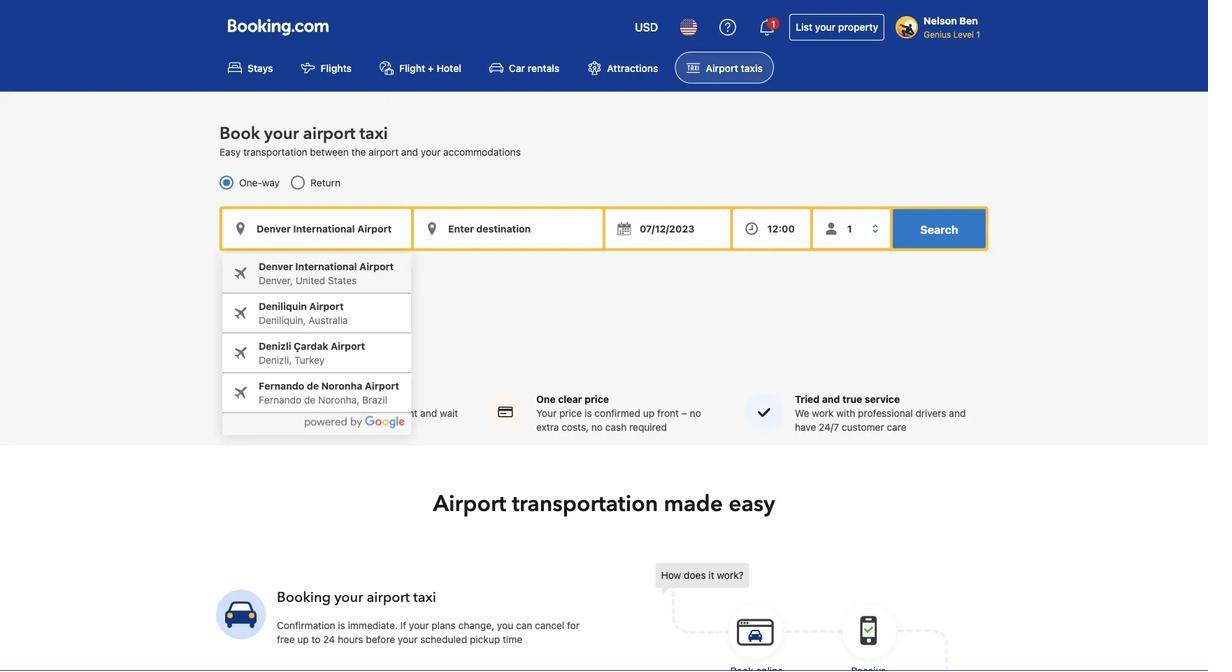 Task type: locate. For each thing, give the bounding box(es) containing it.
0 horizontal spatial no
[[591, 422, 603, 434]]

booking airport taxi image
[[656, 564, 949, 672], [216, 591, 266, 640]]

extra
[[536, 422, 559, 434]]

0 horizontal spatial transportation
[[243, 146, 307, 158]]

0 vertical spatial price
[[585, 394, 609, 406]]

accommodations
[[443, 146, 521, 158]]

clear
[[558, 394, 582, 406]]

1 vertical spatial you
[[497, 621, 513, 632]]

no left cash at the right of page
[[591, 422, 603, 434]]

airport up if
[[367, 589, 410, 608]]

airport for booking
[[367, 589, 410, 608]]

airport taxis link
[[675, 52, 774, 83]]

and inside book your airport taxi easy transportation between the airport and your accommodations
[[401, 146, 418, 158]]

0 vertical spatial transportation
[[243, 146, 307, 158]]

fernando down denizli,
[[259, 380, 304, 392]]

noronha
[[321, 380, 362, 392]]

for right "cancel"
[[567, 621, 580, 632]]

your right list
[[815, 21, 836, 33]]

de up driver
[[304, 394, 316, 406]]

taxi up plans
[[413, 589, 436, 608]]

denver,
[[259, 275, 293, 286]]

denizli,
[[259, 354, 292, 366]]

1 horizontal spatial is
[[585, 408, 592, 420]]

0 vertical spatial up
[[643, 408, 655, 420]]

up inside one clear price your price is confirmed up front – no extra costs, no cash required
[[643, 408, 655, 420]]

confirmation is immediate. if your plans change, you can cancel for free up to 24 hours before your scheduled pickup time
[[277, 621, 580, 646]]

1 button
[[750, 10, 784, 44]]

powered by google image
[[305, 416, 406, 429]]

for inside confirmation is immediate. if your plans change, you can cancel for free up to 24 hours before your scheduled pickup time
[[567, 621, 580, 632]]

airport up between
[[303, 122, 355, 145]]

option
[[222, 254, 411, 294]]

0 vertical spatial for
[[278, 422, 290, 434]]

flight tracking your driver will track your flight and wait for you if it's delayed
[[278, 394, 458, 434]]

your down brazil
[[372, 408, 392, 420]]

1 vertical spatial flight
[[278, 394, 305, 406]]

search
[[920, 223, 958, 236]]

delayed
[[336, 422, 372, 434]]

0 horizontal spatial you
[[293, 422, 309, 434]]

1 vertical spatial airport
[[369, 146, 399, 158]]

is up costs,
[[585, 408, 592, 420]]

booking
[[277, 589, 331, 608]]

free
[[277, 635, 295, 646]]

price up confirmed
[[585, 394, 609, 406]]

easy
[[220, 146, 241, 158]]

we
[[795, 408, 809, 420]]

driver
[[301, 408, 327, 420]]

fernando de noronha airport fernando de noronha, brazil
[[259, 380, 399, 406]]

1 right level
[[976, 29, 980, 39]]

your left driver
[[278, 408, 298, 420]]

up up required
[[643, 408, 655, 420]]

you left if
[[293, 422, 309, 434]]

no right –
[[690, 408, 701, 420]]

1 horizontal spatial taxi
[[413, 589, 436, 608]]

easy
[[729, 489, 775, 520]]

one-way
[[239, 177, 280, 188]]

1 horizontal spatial booking airport taxi image
[[656, 564, 949, 672]]

usd button
[[627, 10, 667, 44]]

1 vertical spatial de
[[304, 394, 316, 406]]

1 horizontal spatial for
[[567, 621, 580, 632]]

0 horizontal spatial is
[[338, 621, 345, 632]]

for
[[278, 422, 290, 434], [567, 621, 580, 632]]

and left wait
[[420, 408, 437, 420]]

çardak
[[294, 340, 328, 352]]

flight inside flight tracking your driver will track your flight and wait for you if it's delayed
[[278, 394, 305, 406]]

1 vertical spatial transportation
[[512, 489, 658, 520]]

taxi
[[360, 122, 388, 145], [413, 589, 436, 608]]

australia
[[309, 315, 348, 326]]

0 vertical spatial you
[[293, 422, 309, 434]]

your
[[278, 408, 298, 420], [536, 408, 557, 420]]

you up time
[[497, 621, 513, 632]]

deniliquin airport deniliquin, australia
[[259, 301, 348, 326]]

deniliquin,
[[259, 315, 306, 326]]

0 horizontal spatial price
[[559, 408, 582, 420]]

de
[[307, 380, 319, 392], [304, 394, 316, 406]]

price down clear
[[559, 408, 582, 420]]

denver
[[259, 261, 293, 272]]

24
[[323, 635, 335, 646]]

0 horizontal spatial up
[[297, 635, 309, 646]]

1 vertical spatial 1
[[976, 29, 980, 39]]

up inside confirmation is immediate. if your plans change, you can cancel for free up to 24 hours before your scheduled pickup time
[[297, 635, 309, 646]]

no
[[690, 408, 701, 420], [591, 422, 603, 434]]

07/12/2023 button
[[606, 209, 730, 248]]

return
[[311, 177, 341, 188]]

2 vertical spatial airport
[[367, 589, 410, 608]]

you
[[293, 422, 309, 434], [497, 621, 513, 632]]

1 vertical spatial is
[[338, 621, 345, 632]]

made
[[664, 489, 723, 520]]

and right the the at the left top of page
[[401, 146, 418, 158]]

denizli
[[259, 340, 291, 352]]

will
[[329, 408, 344, 420]]

and
[[401, 146, 418, 158], [822, 394, 840, 406], [420, 408, 437, 420], [949, 408, 966, 420]]

cancel
[[535, 621, 564, 632]]

1 horizontal spatial flight
[[399, 62, 425, 74]]

fernando
[[259, 380, 304, 392], [259, 394, 302, 406]]

flight for flight tracking your driver will track your flight and wait for you if it's delayed
[[278, 394, 305, 406]]

your down one
[[536, 408, 557, 420]]

0 vertical spatial airport
[[303, 122, 355, 145]]

1 vertical spatial up
[[297, 635, 309, 646]]

1 horizontal spatial price
[[585, 394, 609, 406]]

price
[[585, 394, 609, 406], [559, 408, 582, 420]]

1 horizontal spatial up
[[643, 408, 655, 420]]

2 fernando from the top
[[259, 394, 302, 406]]

0 horizontal spatial 1
[[772, 19, 775, 29]]

0 vertical spatial 1
[[772, 19, 775, 29]]

0 horizontal spatial for
[[278, 422, 290, 434]]

0 vertical spatial fernando
[[259, 380, 304, 392]]

up left to
[[297, 635, 309, 646]]

noronha,
[[318, 394, 360, 406]]

de up tracking
[[307, 380, 319, 392]]

1 vertical spatial taxi
[[413, 589, 436, 608]]

1 horizontal spatial you
[[497, 621, 513, 632]]

0 vertical spatial no
[[690, 408, 701, 420]]

the
[[351, 146, 366, 158]]

with
[[836, 408, 855, 420]]

how does it work?
[[661, 570, 744, 582]]

flight left +
[[399, 62, 425, 74]]

states
[[328, 275, 357, 286]]

usd
[[635, 21, 658, 34]]

transportation
[[243, 146, 307, 158], [512, 489, 658, 520]]

confirmation
[[277, 621, 335, 632]]

care
[[887, 422, 907, 434]]

0 vertical spatial is
[[585, 408, 592, 420]]

0 vertical spatial flight
[[399, 62, 425, 74]]

flight up driver
[[278, 394, 305, 406]]

1 horizontal spatial your
[[536, 408, 557, 420]]

1 vertical spatial fernando
[[259, 394, 302, 406]]

fernando up driver
[[259, 394, 302, 406]]

list
[[796, 21, 813, 33]]

you inside confirmation is immediate. if your plans change, you can cancel for free up to 24 hours before your scheduled pickup time
[[497, 621, 513, 632]]

0 horizontal spatial taxi
[[360, 122, 388, 145]]

work?
[[717, 570, 744, 582]]

1 your from the left
[[278, 408, 298, 420]]

how
[[661, 570, 681, 582]]

0 horizontal spatial your
[[278, 408, 298, 420]]

hours
[[338, 635, 363, 646]]

+
[[428, 62, 434, 74]]

0 vertical spatial taxi
[[360, 122, 388, 145]]

1 horizontal spatial 1
[[976, 29, 980, 39]]

1 left list
[[772, 19, 775, 29]]

is up hours
[[338, 621, 345, 632]]

0 horizontal spatial flight
[[278, 394, 305, 406]]

airport
[[706, 62, 738, 74], [359, 261, 394, 272], [309, 301, 344, 312], [331, 340, 365, 352], [365, 380, 399, 392], [433, 489, 506, 520]]

for inside flight tracking your driver will track your flight and wait for you if it's delayed
[[278, 422, 290, 434]]

1 horizontal spatial no
[[690, 408, 701, 420]]

cash
[[605, 422, 627, 434]]

transportation inside book your airport taxi easy transportation between the airport and your accommodations
[[243, 146, 307, 158]]

flight
[[395, 408, 418, 420]]

airport right the the at the left top of page
[[369, 146, 399, 158]]

1 vertical spatial for
[[567, 621, 580, 632]]

your inside list your property link
[[815, 21, 836, 33]]

taxi inside book your airport taxi easy transportation between the airport and your accommodations
[[360, 122, 388, 145]]

list box
[[222, 254, 411, 435]]

taxi up the the at the left top of page
[[360, 122, 388, 145]]

list your property
[[796, 21, 878, 33]]

taxis
[[741, 62, 763, 74]]

for left if
[[278, 422, 290, 434]]

your inside one clear price your price is confirmed up front – no extra costs, no cash required
[[536, 408, 557, 420]]

12:00 button
[[733, 209, 810, 248]]

brazil
[[362, 394, 387, 406]]

2 your from the left
[[536, 408, 557, 420]]

Enter destination text field
[[414, 209, 603, 248]]

Enter pick-up location text field
[[222, 209, 411, 248]]

one
[[536, 394, 556, 406]]

0 vertical spatial de
[[307, 380, 319, 392]]

attractions
[[607, 62, 658, 74]]



Task type: vqa. For each thing, say whether or not it's contained in the screenshot.


Task type: describe. For each thing, give the bounding box(es) containing it.
car rentals
[[509, 62, 560, 74]]

your inside flight tracking your driver will track your flight and wait for you if it's delayed
[[372, 408, 392, 420]]

your up the immediate.
[[334, 589, 363, 608]]

search button
[[893, 209, 986, 248]]

24/7
[[819, 422, 839, 434]]

does
[[684, 570, 706, 582]]

it
[[709, 570, 714, 582]]

tried and true service we work with professional drivers and have 24/7 customer care
[[795, 394, 966, 434]]

is inside confirmation is immediate. if your plans change, you can cancel for free up to 24 hours before your scheduled pickup time
[[338, 621, 345, 632]]

attractions link
[[576, 52, 670, 83]]

taxi for book
[[360, 122, 388, 145]]

and right drivers at the right bottom
[[949, 408, 966, 420]]

07/12/2023
[[640, 223, 695, 234]]

property
[[838, 21, 878, 33]]

flights link
[[290, 52, 363, 83]]

pickup
[[470, 635, 500, 646]]

your right if
[[409, 621, 429, 632]]

nelson ben genius level 1
[[924, 15, 980, 39]]

time
[[503, 635, 522, 646]]

airport for book
[[303, 122, 355, 145]]

drivers
[[916, 408, 947, 420]]

stays link
[[217, 52, 284, 83]]

airport inside denver international airport denver, united states
[[359, 261, 394, 272]]

airport inside deniliquin airport deniliquin, australia
[[309, 301, 344, 312]]

for for flight tracking your driver will track your flight and wait for you if it's delayed
[[278, 422, 290, 434]]

denizli çardak airport denizli, turkey
[[259, 340, 365, 366]]

book your airport taxi easy transportation between the airport and your accommodations
[[220, 122, 521, 158]]

flight for flight + hotel
[[399, 62, 425, 74]]

scheduled
[[420, 635, 467, 646]]

service
[[865, 394, 900, 406]]

level
[[953, 29, 974, 39]]

one-
[[239, 177, 262, 188]]

airport taxis
[[706, 62, 763, 74]]

is inside one clear price your price is confirmed up front – no extra costs, no cash required
[[585, 408, 592, 420]]

airport transportation made easy
[[433, 489, 775, 520]]

booking your airport taxi
[[277, 589, 436, 608]]

tried
[[795, 394, 820, 406]]

1 vertical spatial no
[[591, 422, 603, 434]]

deniliquin
[[259, 301, 307, 312]]

denver international airport denver, united states
[[259, 261, 394, 286]]

flight + hotel link
[[369, 52, 473, 83]]

required
[[629, 422, 667, 434]]

car rentals link
[[478, 52, 571, 83]]

for for confirmation is immediate. if your plans change, you can cancel for free up to 24 hours before your scheduled pickup time
[[567, 621, 580, 632]]

your right book
[[264, 122, 299, 145]]

1 inside nelson ben genius level 1
[[976, 29, 980, 39]]

–
[[682, 408, 687, 420]]

true
[[843, 394, 862, 406]]

car
[[509, 62, 525, 74]]

professional
[[858, 408, 913, 420]]

genius
[[924, 29, 951, 39]]

costs,
[[562, 422, 589, 434]]

united
[[296, 275, 325, 286]]

taxi for booking
[[413, 589, 436, 608]]

flight + hotel
[[399, 62, 461, 74]]

your left accommodations at top left
[[421, 146, 441, 158]]

booking.com online hotel reservations image
[[228, 19, 329, 36]]

between
[[310, 146, 349, 158]]

airport inside the denizli çardak airport denizli, turkey
[[331, 340, 365, 352]]

tracking
[[307, 394, 348, 406]]

one clear price your price is confirmed up front – no extra costs, no cash required
[[536, 394, 701, 434]]

flights
[[321, 62, 352, 74]]

airport inside fernando de noronha airport fernando de noronha, brazil
[[365, 380, 399, 392]]

0 horizontal spatial booking airport taxi image
[[216, 591, 266, 640]]

1 vertical spatial price
[[559, 408, 582, 420]]

list your property link
[[790, 14, 885, 41]]

12:00
[[768, 223, 795, 234]]

1 fernando from the top
[[259, 380, 304, 392]]

stays
[[248, 62, 273, 74]]

your inside flight tracking your driver will track your flight and wait for you if it's delayed
[[278, 408, 298, 420]]

front
[[657, 408, 679, 420]]

international
[[295, 261, 357, 272]]

way
[[262, 177, 280, 188]]

customer
[[842, 422, 884, 434]]

wait
[[440, 408, 458, 420]]

your down if
[[398, 635, 418, 646]]

to
[[312, 635, 321, 646]]

if
[[400, 621, 406, 632]]

plans
[[432, 621, 456, 632]]

can
[[516, 621, 532, 632]]

change,
[[458, 621, 494, 632]]

you inside flight tracking your driver will track your flight and wait for you if it's delayed
[[293, 422, 309, 434]]

1 horizontal spatial transportation
[[512, 489, 658, 520]]

turkey
[[294, 354, 325, 366]]

list box containing denver international airport
[[222, 254, 411, 435]]

before
[[366, 635, 395, 646]]

option containing denver international airport
[[222, 254, 411, 294]]

rentals
[[528, 62, 560, 74]]

work
[[812, 408, 834, 420]]

hotel
[[437, 62, 461, 74]]

and up work
[[822, 394, 840, 406]]

1 inside button
[[772, 19, 775, 29]]

ben
[[960, 15, 978, 27]]

book
[[220, 122, 260, 145]]

and inside flight tracking your driver will track your flight and wait for you if it's delayed
[[420, 408, 437, 420]]



